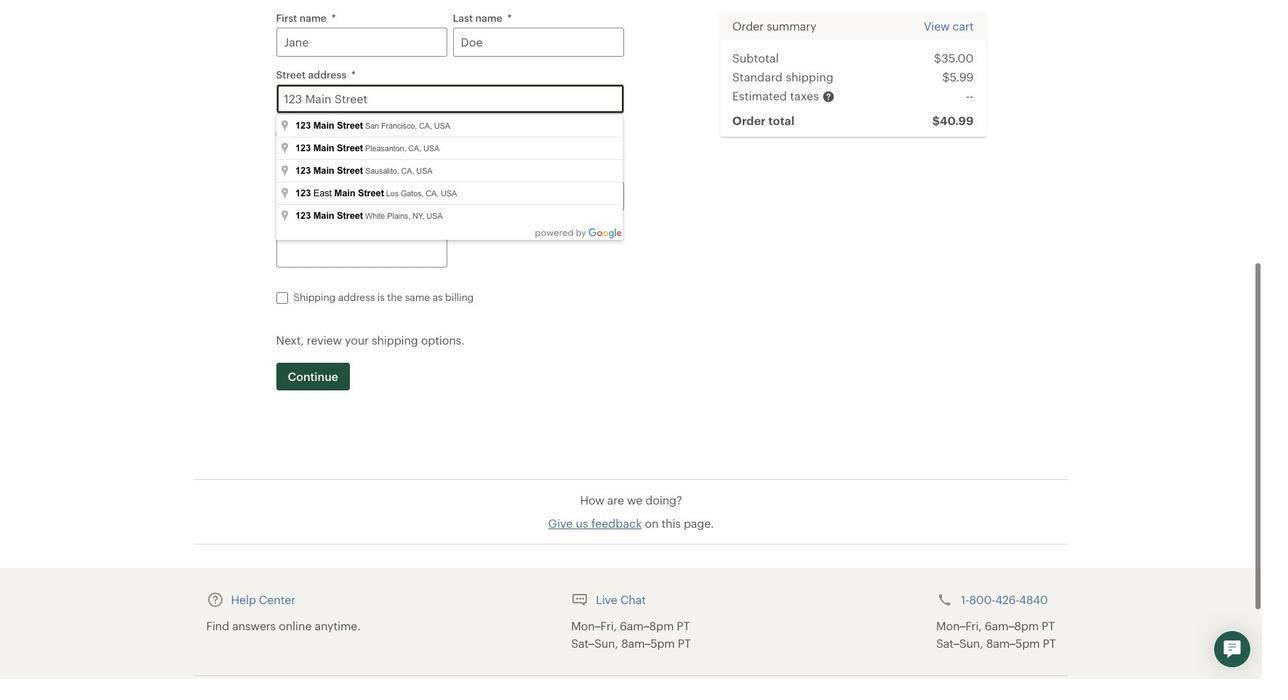 Task type: describe. For each thing, give the bounding box(es) containing it.
Postal code text field
[[276, 238, 447, 268]]

Last name text field
[[453, 27, 624, 56]]

3 marker image from the top
[[280, 210, 290, 224]]

City text field
[[276, 182, 447, 211]]

First name text field
[[276, 27, 447, 56]]

1 marker image from the top
[[280, 142, 290, 156]]

2 marker image from the top
[[280, 165, 290, 179]]



Task type: locate. For each thing, give the bounding box(es) containing it.
2 marker image from the top
[[280, 187, 290, 202]]

footer
[[0, 456, 1263, 680]]

marker image
[[280, 119, 290, 134], [280, 187, 290, 202], [280, 210, 290, 224]]

1 marker image from the top
[[280, 119, 290, 134]]

live chat image
[[1224, 641, 1242, 659]]

0 vertical spatial marker image
[[280, 119, 290, 134]]

marker image
[[280, 142, 290, 156], [280, 165, 290, 179]]

1 vertical spatial marker image
[[280, 165, 290, 179]]

2 vertical spatial marker image
[[280, 210, 290, 224]]

order total element
[[904, 111, 974, 130]]

0 vertical spatial marker image
[[280, 142, 290, 156]]

1 vertical spatial marker image
[[280, 187, 290, 202]]

None checkbox
[[276, 292, 288, 304]]

Street address text field
[[276, 84, 624, 113]]



Task type: vqa. For each thing, say whether or not it's contained in the screenshot.
2nd marker icon from the bottom
yes



